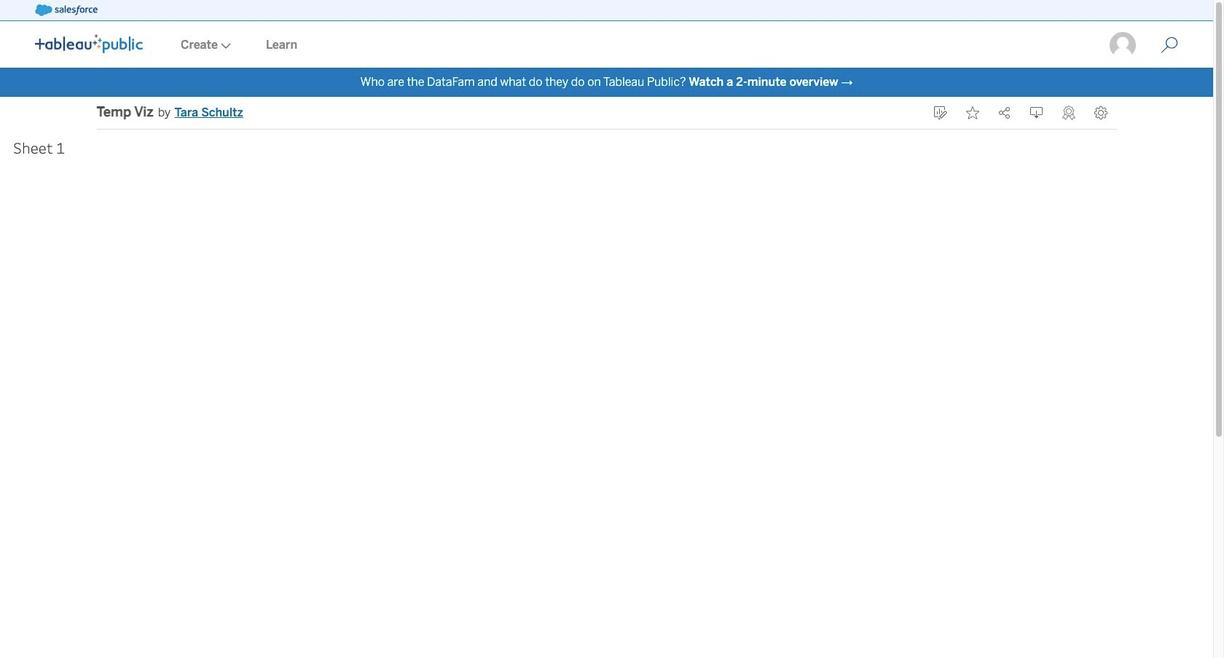 Task type: describe. For each thing, give the bounding box(es) containing it.
nominate for viz of the day image
[[1062, 106, 1075, 120]]

edit image
[[934, 106, 947, 120]]

tara.schultz image
[[1108, 31, 1138, 60]]

logo image
[[35, 34, 143, 53]]



Task type: vqa. For each thing, say whether or not it's contained in the screenshot.
will
no



Task type: locate. For each thing, give the bounding box(es) containing it.
create image
[[218, 43, 231, 49]]

salesforce logo image
[[35, 4, 98, 16]]

go to search image
[[1143, 36, 1196, 54]]

favorite button image
[[966, 106, 979, 120]]



